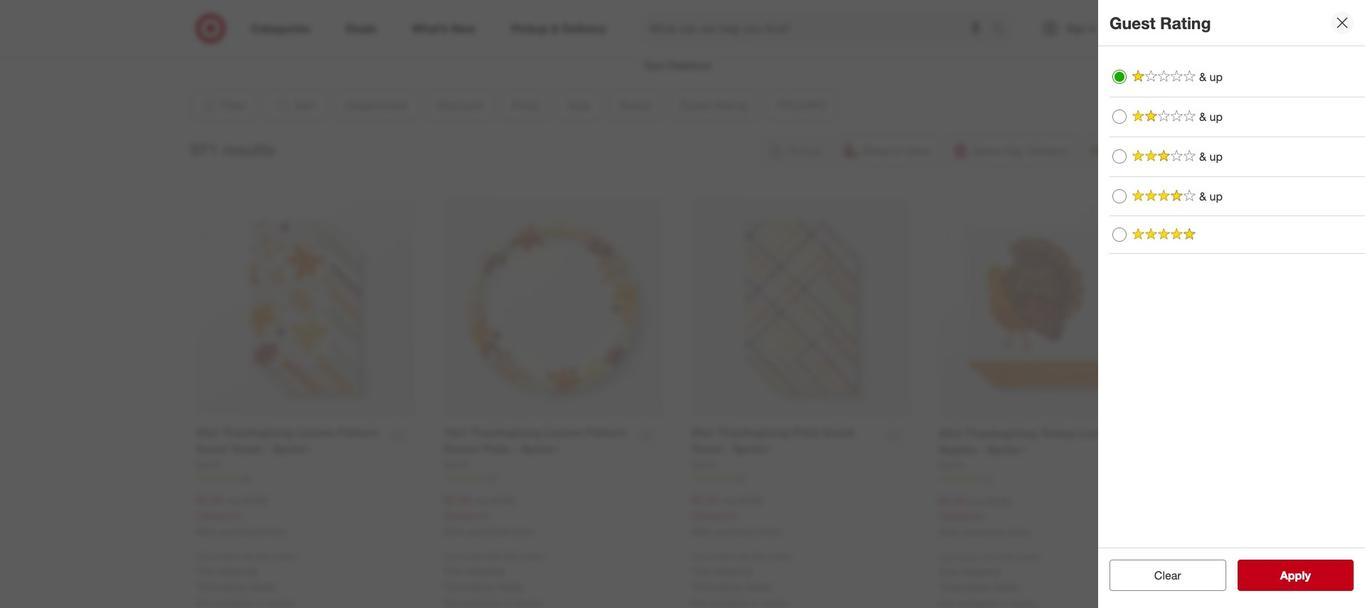 Task type: vqa. For each thing, say whether or not it's contained in the screenshot.
shipping related to 27
yes



Task type: locate. For each thing, give the bounding box(es) containing it.
reg
[[226, 495, 241, 507], [474, 495, 489, 507], [722, 495, 736, 507], [969, 495, 984, 508]]

clearance for 16
[[691, 510, 736, 522]]

reg for 16
[[722, 495, 736, 507]]

only ships with $35 orders
[[196, 551, 297, 562], [443, 551, 545, 562], [691, 551, 792, 562], [939, 552, 1040, 563]]

None radio
[[1112, 228, 1127, 242]]

purchased for 27
[[468, 527, 509, 537]]

results
[[222, 139, 275, 159]]

&
[[1199, 70, 1206, 84], [1199, 109, 1206, 124], [1199, 149, 1206, 163], [1199, 189, 1206, 203]]

only ships with $35 orders for 27
[[443, 551, 545, 562]]

4 & up from the top
[[1199, 189, 1223, 203]]

online down 41 link
[[1006, 527, 1029, 538]]

clearance down 38
[[196, 510, 241, 522]]

clearance
[[666, 59, 711, 71], [196, 510, 241, 522], [443, 510, 489, 522], [691, 510, 736, 522], [939, 510, 984, 522]]

apply. for 41
[[993, 581, 1019, 593]]

ships
[[215, 551, 236, 562], [463, 551, 483, 562], [711, 551, 731, 562], [959, 552, 979, 563]]

purchased down 16
[[716, 527, 756, 537]]

with
[[238, 551, 254, 562], [486, 551, 502, 562], [733, 551, 749, 562], [981, 552, 997, 563]]

only for 16
[[691, 551, 708, 562]]

$2.55 for 41
[[939, 494, 967, 508]]

orders
[[272, 551, 297, 562], [520, 551, 545, 562], [768, 551, 792, 562], [1015, 552, 1040, 563]]

clear button
[[1110, 560, 1226, 591]]

guest rating
[[1110, 13, 1211, 32]]

2 vertical spatial & up radio
[[1112, 189, 1127, 204]]

orders for 27
[[520, 551, 545, 562]]

only for 27
[[443, 551, 461, 562]]

reg down 16
[[722, 495, 736, 507]]

online down 16 'link'
[[759, 527, 782, 537]]

apply button
[[1237, 560, 1354, 591]]

exclusions
[[199, 580, 247, 592], [447, 580, 495, 592], [695, 580, 742, 592], [942, 581, 990, 593]]

2 up from the top
[[1210, 109, 1223, 124]]

search button
[[985, 13, 1020, 47]]

971 results
[[190, 139, 275, 159]]

1 up from the top
[[1210, 70, 1223, 84]]

only for 38
[[196, 551, 213, 562]]

free for 41
[[939, 566, 959, 578]]

16
[[735, 473, 745, 483]]

apply. for 38
[[250, 580, 276, 592]]

with for 27
[[486, 551, 502, 562]]

clear
[[1154, 569, 1181, 583]]

purchased for 41
[[963, 527, 1004, 538]]

clearance down 27
[[443, 510, 489, 522]]

free shipping * * exclusions apply. for 38
[[196, 565, 276, 592]]

purchased down 41
[[963, 527, 1004, 538]]

& up radio down guest on the top of the page
[[1112, 70, 1127, 84]]

purchased for 38
[[220, 527, 261, 537]]

$3.00 down 41
[[987, 495, 1011, 508]]

apply. for 16
[[745, 580, 772, 592]]

purchased
[[220, 527, 261, 537], [468, 527, 509, 537], [716, 527, 756, 537], [963, 527, 1004, 538]]

free shipping * * exclusions apply. for 27
[[443, 565, 524, 592]]

1 & up from the top
[[1199, 70, 1223, 84]]

1 vertical spatial & up radio
[[1112, 110, 1127, 124]]

$3.00 for 27
[[491, 495, 516, 507]]

& up for third & up option from the bottom
[[1199, 70, 1223, 84]]

reg down 38
[[226, 495, 241, 507]]

$2.55 reg $3.00 clearance when purchased online down 16
[[691, 493, 782, 537]]

only ships with $35 orders for 38
[[196, 551, 297, 562]]

up
[[1210, 70, 1223, 84], [1210, 109, 1223, 124], [1210, 149, 1223, 163], [1210, 189, 1223, 203]]

shipping
[[218, 565, 256, 577], [466, 565, 504, 577], [714, 565, 752, 577], [961, 566, 999, 578]]

clearance down 41
[[939, 510, 984, 522]]

clearance down 16
[[691, 510, 736, 522]]

when
[[196, 527, 218, 537], [443, 527, 466, 537], [691, 527, 713, 537], [939, 527, 961, 538]]

online for 38
[[263, 527, 286, 537]]

$35
[[256, 551, 270, 562], [504, 551, 518, 562], [752, 551, 765, 562], [999, 552, 1013, 563]]

online down 38 'link'
[[263, 527, 286, 537]]

& up for 1st & up option from the bottom of the guest rating dialog
[[1199, 189, 1223, 203]]

4 up from the top
[[1210, 189, 1223, 203]]

5 link
[[1130, 13, 1161, 44]]

$2.55 reg $3.00 clearance when purchased online down 27
[[443, 493, 534, 537]]

search
[[985, 22, 1020, 37]]

reg for 41
[[969, 495, 984, 508]]

$3.00 down 27
[[491, 495, 516, 507]]

$3.00 down 38
[[244, 495, 268, 507]]

2 & up from the top
[[1199, 109, 1223, 124]]

& up radio up & up radio
[[1112, 110, 1127, 124]]

only for 41
[[939, 552, 956, 563]]

online for 27
[[511, 527, 534, 537]]

only
[[196, 551, 213, 562], [443, 551, 461, 562], [691, 551, 708, 562], [939, 552, 956, 563]]

& up
[[1199, 70, 1223, 84], [1199, 109, 1223, 124], [1199, 149, 1223, 163], [1199, 189, 1223, 203]]

$3.00 down 16
[[739, 495, 763, 507]]

$2.55 reg $3.00 clearance when purchased online down 38
[[196, 493, 286, 537]]

online down '27' "link"
[[511, 527, 534, 537]]

toys clearance link
[[604, 0, 750, 73]]

shipping for 41
[[961, 566, 999, 578]]

clearance right toys
[[666, 59, 711, 71]]

1 & up radio from the top
[[1112, 70, 1127, 84]]

3 & up from the top
[[1199, 149, 1223, 163]]

1 & from the top
[[1199, 70, 1206, 84]]

$3.00
[[244, 495, 268, 507], [491, 495, 516, 507], [739, 495, 763, 507], [987, 495, 1011, 508]]

up for 1st & up option from the bottom of the guest rating dialog
[[1210, 189, 1223, 203]]

exclusions apply. link
[[199, 580, 276, 592], [447, 580, 524, 592], [695, 580, 772, 592], [942, 581, 1019, 593]]

$35 for 16
[[752, 551, 765, 562]]

$2.55 for 16
[[691, 493, 719, 508]]

free shipping * * exclusions apply.
[[196, 565, 276, 592], [443, 565, 524, 592], [691, 565, 772, 592], [939, 566, 1019, 593]]

online
[[263, 527, 286, 537], [511, 527, 534, 537], [759, 527, 782, 537], [1006, 527, 1029, 538]]

& up radio
[[1112, 70, 1127, 84], [1112, 110, 1127, 124], [1112, 189, 1127, 204]]

0 vertical spatial & up radio
[[1112, 70, 1127, 84]]

up for & up radio
[[1210, 149, 1223, 163]]

reg for 27
[[474, 495, 489, 507]]

*
[[256, 565, 260, 577], [504, 565, 507, 577], [752, 565, 755, 577], [999, 566, 1003, 578], [196, 580, 199, 592], [443, 580, 447, 592], [691, 580, 695, 592], [939, 581, 942, 593]]

$2.55
[[196, 493, 224, 508], [443, 493, 471, 508], [691, 493, 719, 508], [939, 494, 967, 508]]

4 & from the top
[[1199, 189, 1206, 203]]

purchased for 16
[[716, 527, 756, 537]]

free
[[196, 565, 215, 577], [443, 565, 463, 577], [691, 565, 711, 577], [939, 566, 959, 578]]

free for 16
[[691, 565, 711, 577]]

apply.
[[250, 580, 276, 592], [497, 580, 524, 592], [745, 580, 772, 592], [993, 581, 1019, 593]]

reg for 38
[[226, 495, 241, 507]]

exclusions apply. link for 38
[[199, 580, 276, 592]]

purchased down 38
[[220, 527, 261, 537]]

with for 41
[[981, 552, 997, 563]]

27 link
[[443, 472, 663, 484]]

with for 16
[[733, 551, 749, 562]]

$2.55 reg $3.00 clearance when purchased online
[[196, 493, 286, 537], [443, 493, 534, 537], [691, 493, 782, 537], [939, 494, 1029, 538]]

free for 27
[[443, 565, 463, 577]]

$2.55 reg $3.00 clearance when purchased online down 41
[[939, 494, 1029, 538]]

shipping for 16
[[714, 565, 752, 577]]

ships for 38
[[215, 551, 236, 562]]

$3.00 for 41
[[987, 495, 1011, 508]]

$2.55 reg $3.00 clearance when purchased online for 27
[[443, 493, 534, 537]]

reg down 41
[[969, 495, 984, 508]]

purchased down 27
[[468, 527, 509, 537]]

& up radio down & up radio
[[1112, 189, 1127, 204]]

reg down 27
[[474, 495, 489, 507]]

exclusions for 16
[[695, 580, 742, 592]]

orders for 38
[[272, 551, 297, 562]]

3 up from the top
[[1210, 149, 1223, 163]]



Task type: describe. For each thing, give the bounding box(es) containing it.
up for second & up option
[[1210, 109, 1223, 124]]

exclusions for 27
[[447, 580, 495, 592]]

when for 38
[[196, 527, 218, 537]]

orders for 16
[[768, 551, 792, 562]]

shipping for 38
[[218, 565, 256, 577]]

16 link
[[691, 472, 910, 484]]

exclusions for 38
[[199, 580, 247, 592]]

clearance for 27
[[443, 510, 489, 522]]

toys clearance
[[643, 59, 711, 71]]

38 link
[[196, 472, 415, 484]]

$2.55 for 38
[[196, 493, 224, 508]]

$35 for 38
[[256, 551, 270, 562]]

38
[[240, 473, 249, 483]]

41
[[983, 473, 992, 484]]

guest rating dialog
[[1098, 0, 1365, 609]]

online for 16
[[759, 527, 782, 537]]

& up for second & up option
[[1199, 109, 1223, 124]]

toys
[[643, 59, 663, 71]]

rating
[[1160, 13, 1211, 32]]

2 & from the top
[[1199, 109, 1206, 124]]

3 & up radio from the top
[[1112, 189, 1127, 204]]

apply
[[1280, 569, 1311, 583]]

free shipping * * exclusions apply. for 41
[[939, 566, 1019, 593]]

guest
[[1110, 13, 1156, 32]]

online for 41
[[1006, 527, 1029, 538]]

& up radio
[[1112, 150, 1127, 164]]

$2.55 for 27
[[443, 493, 471, 508]]

$2.55 reg $3.00 clearance when purchased online for 38
[[196, 493, 286, 537]]

971
[[190, 139, 218, 159]]

free for 38
[[196, 565, 215, 577]]

$35 for 41
[[999, 552, 1013, 563]]

with for 38
[[238, 551, 254, 562]]

$35 for 27
[[504, 551, 518, 562]]

3 & from the top
[[1199, 149, 1206, 163]]

What can we help you find? suggestions appear below search field
[[641, 13, 995, 44]]

exclusions apply. link for 16
[[695, 580, 772, 592]]

orders for 41
[[1015, 552, 1040, 563]]

$3.00 for 16
[[739, 495, 763, 507]]

exclusions apply. link for 41
[[942, 581, 1019, 593]]

& up for & up radio
[[1199, 149, 1223, 163]]

when for 27
[[443, 527, 466, 537]]

exclusions apply. link for 27
[[447, 580, 524, 592]]

clearance for 41
[[939, 510, 984, 522]]

only ships with $35 orders for 16
[[691, 551, 792, 562]]

$3.00 for 38
[[244, 495, 268, 507]]

shipping for 27
[[466, 565, 504, 577]]

when for 16
[[691, 527, 713, 537]]

41 link
[[939, 473, 1159, 485]]

clearance for 38
[[196, 510, 241, 522]]

ships for 16
[[711, 551, 731, 562]]

ships for 41
[[959, 552, 979, 563]]

5
[[1151, 15, 1155, 23]]

2 & up radio from the top
[[1112, 110, 1127, 124]]

when for 41
[[939, 527, 961, 538]]

exclusions for 41
[[942, 581, 990, 593]]

ships for 27
[[463, 551, 483, 562]]

up for third & up option from the bottom
[[1210, 70, 1223, 84]]

free shipping * * exclusions apply. for 16
[[691, 565, 772, 592]]

apply. for 27
[[497, 580, 524, 592]]

$2.55 reg $3.00 clearance when purchased online for 16
[[691, 493, 782, 537]]

$2.55 reg $3.00 clearance when purchased online for 41
[[939, 494, 1029, 538]]

only ships with $35 orders for 41
[[939, 552, 1040, 563]]

27
[[488, 473, 497, 483]]



